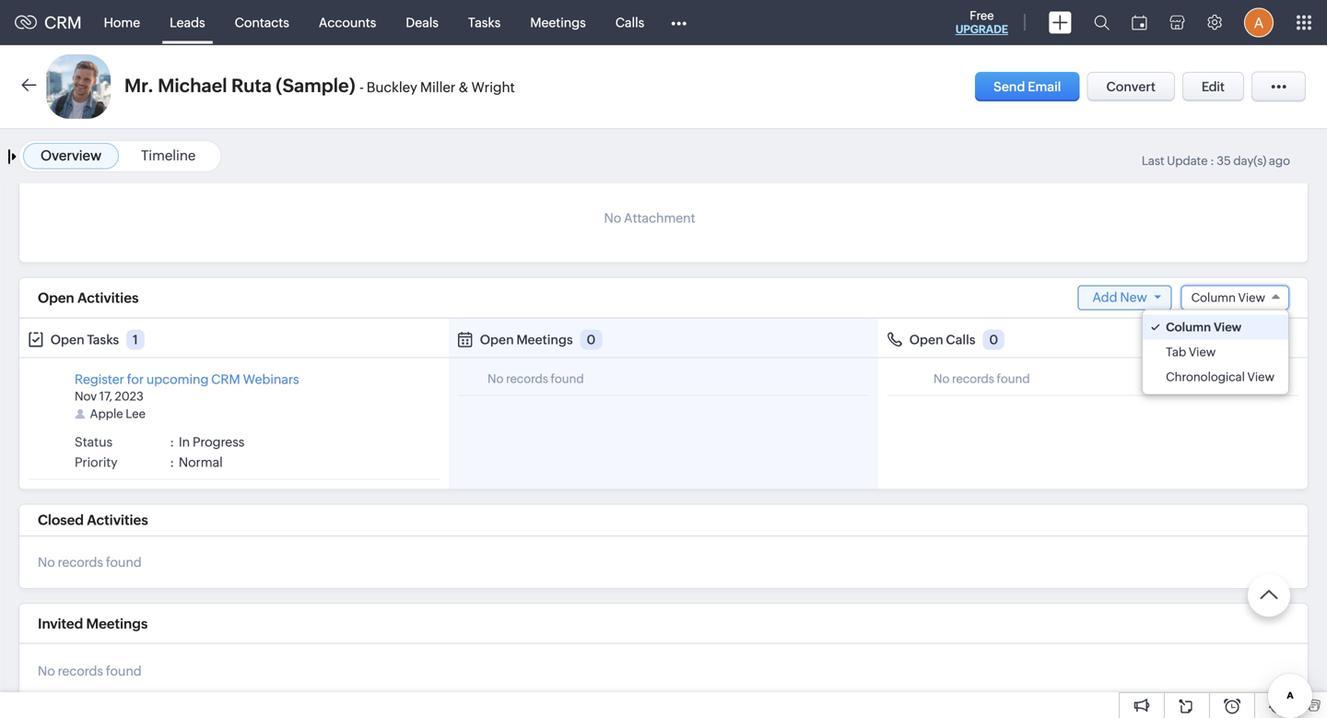 Task type: describe. For each thing, give the bounding box(es) containing it.
column inside field
[[1192, 291, 1237, 305]]

meetings for invited meetings
[[86, 616, 148, 632]]

new
[[1121, 290, 1148, 305]]

register for upcoming crm webinars nov 17, 2023
[[75, 372, 299, 403]]

mr. michael ruta (sample) - buckley miller & wright
[[124, 75, 515, 96]]

2023
[[115, 390, 144, 403]]

in
[[179, 435, 190, 450]]

mr.
[[124, 75, 154, 96]]

nov
[[75, 390, 97, 403]]

profile element
[[1234, 0, 1286, 45]]

contacts link
[[220, 0, 304, 45]]

(sample)
[[276, 75, 356, 96]]

&
[[459, 79, 469, 95]]

search image
[[1095, 15, 1110, 30]]

lee
[[126, 407, 146, 421]]

attachment
[[624, 211, 696, 225]]

update
[[1168, 154, 1209, 168]]

send email button
[[976, 72, 1080, 101]]

deals
[[406, 15, 439, 30]]

-
[[360, 79, 364, 95]]

column inside option
[[1167, 320, 1212, 334]]

0 for meetings
[[587, 332, 596, 347]]

1
[[133, 332, 138, 347]]

home link
[[89, 0, 155, 45]]

closed
[[38, 512, 84, 529]]

closed activities
[[38, 512, 148, 529]]

accounts
[[319, 15, 377, 30]]

tab
[[1167, 345, 1187, 359]]

: for : normal
[[170, 455, 174, 470]]

buckley
[[367, 79, 418, 95]]

normal
[[179, 455, 223, 470]]

view for tab view "option"
[[1189, 345, 1217, 359]]

ruta
[[231, 75, 272, 96]]

ago
[[1270, 154, 1291, 168]]

0 vertical spatial calls
[[616, 15, 645, 30]]

open calls
[[910, 332, 976, 347]]

wright
[[472, 79, 515, 95]]

0 horizontal spatial crm
[[44, 13, 82, 32]]

Column View field
[[1182, 285, 1290, 310]]

timeline link
[[141, 148, 196, 164]]

priority
[[75, 455, 118, 470]]

create menu image
[[1049, 12, 1073, 34]]

0 for calls
[[990, 332, 999, 347]]

profile image
[[1245, 8, 1274, 37]]

upcoming
[[147, 372, 209, 387]]

contacts
[[235, 15, 289, 30]]

tab view
[[1167, 345, 1217, 359]]

0 vertical spatial tasks
[[468, 15, 501, 30]]

tab view option
[[1144, 340, 1289, 365]]

meetings link
[[516, 0, 601, 45]]

overview
[[41, 148, 102, 164]]

tasks link
[[454, 0, 516, 45]]

view for the "column view" option
[[1215, 320, 1242, 334]]

no records found down closed activities
[[38, 555, 142, 570]]

activities for closed activities
[[87, 512, 148, 529]]

leads link
[[155, 0, 220, 45]]

leads
[[170, 15, 205, 30]]

free
[[970, 9, 995, 23]]

records down invited meetings
[[58, 664, 103, 679]]

progress
[[193, 435, 245, 450]]

0 vertical spatial :
[[1211, 154, 1215, 168]]

column view option
[[1144, 315, 1289, 340]]

open for open calls
[[910, 332, 944, 347]]

no left the attachment
[[604, 211, 622, 225]]

calendar image
[[1132, 15, 1148, 30]]

calls link
[[601, 0, 660, 45]]

no records found down invited meetings
[[38, 664, 142, 679]]

overview link
[[41, 148, 102, 164]]



Task type: locate. For each thing, give the bounding box(es) containing it.
view inside "option"
[[1189, 345, 1217, 359]]

tasks left 1
[[87, 332, 119, 347]]

day(s)
[[1234, 154, 1267, 168]]

: in progress
[[170, 435, 245, 450]]

0 horizontal spatial calls
[[616, 15, 645, 30]]

michael
[[158, 75, 227, 96]]

: normal
[[170, 455, 223, 470]]

tasks
[[468, 15, 501, 30], [87, 332, 119, 347]]

activities for open activities
[[77, 290, 139, 306]]

accounts link
[[304, 0, 391, 45]]

open meetings
[[480, 332, 573, 347]]

crm link
[[15, 13, 82, 32]]

1 0 from the left
[[587, 332, 596, 347]]

open for open tasks
[[50, 332, 85, 347]]

0 vertical spatial meetings
[[531, 15, 586, 30]]

1 vertical spatial meetings
[[517, 332, 573, 347]]

1 vertical spatial tasks
[[87, 332, 119, 347]]

1 horizontal spatial crm
[[211, 372, 240, 387]]

no records found down open calls
[[934, 372, 1031, 386]]

0 horizontal spatial 0
[[587, 332, 596, 347]]

no down invited
[[38, 664, 55, 679]]

crm
[[44, 13, 82, 32], [211, 372, 240, 387]]

2 vertical spatial :
[[170, 455, 174, 470]]

0 right open meetings
[[587, 332, 596, 347]]

view
[[1239, 291, 1266, 305], [1215, 320, 1242, 334], [1189, 345, 1217, 359], [1248, 370, 1275, 384]]

: left normal
[[170, 455, 174, 470]]

1 horizontal spatial 0
[[990, 332, 999, 347]]

edit
[[1202, 79, 1226, 94]]

last
[[1142, 154, 1165, 168]]

activities right closed
[[87, 512, 148, 529]]

activities
[[77, 290, 139, 306], [87, 512, 148, 529]]

crm left 'home'
[[44, 13, 82, 32]]

records
[[506, 372, 549, 386], [953, 372, 995, 386], [58, 555, 103, 570], [58, 664, 103, 679]]

invited meetings
[[38, 616, 148, 632]]

0
[[587, 332, 596, 347], [990, 332, 999, 347]]

2 vertical spatial meetings
[[86, 616, 148, 632]]

convert
[[1107, 79, 1156, 94]]

column view up tab view "option"
[[1167, 320, 1242, 334]]

1 vertical spatial column view
[[1167, 320, 1242, 334]]

0 vertical spatial column view
[[1192, 291, 1266, 305]]

convert button
[[1088, 72, 1176, 101]]

view up the "column view" option
[[1239, 291, 1266, 305]]

activities up open tasks
[[77, 290, 139, 306]]

send email
[[994, 79, 1062, 94]]

meetings
[[531, 15, 586, 30], [517, 332, 573, 347], [86, 616, 148, 632]]

1 vertical spatial :
[[170, 435, 174, 450]]

35
[[1218, 154, 1232, 168]]

0 vertical spatial column
[[1192, 291, 1237, 305]]

tasks right 'deals'
[[468, 15, 501, 30]]

0 vertical spatial crm
[[44, 13, 82, 32]]

open activities
[[38, 290, 139, 306]]

create menu element
[[1038, 0, 1084, 45]]

: left 35
[[1211, 154, 1215, 168]]

list box containing column view
[[1144, 310, 1289, 394]]

status
[[75, 435, 113, 450]]

add
[[1093, 290, 1118, 305]]

deals link
[[391, 0, 454, 45]]

no records found
[[488, 372, 584, 386], [934, 372, 1031, 386], [38, 555, 142, 570], [38, 664, 142, 679]]

for
[[127, 372, 144, 387]]

view inside field
[[1239, 291, 1266, 305]]

no down open calls
[[934, 372, 950, 386]]

17,
[[99, 390, 112, 403]]

home
[[104, 15, 140, 30]]

0 right open calls
[[990, 332, 999, 347]]

meetings inside meetings 'link'
[[531, 15, 586, 30]]

apple
[[90, 407, 123, 421]]

1 vertical spatial crm
[[211, 372, 240, 387]]

edit button
[[1183, 72, 1245, 101]]

no attachment
[[604, 211, 696, 225]]

crm left webinars
[[211, 372, 240, 387]]

1 horizontal spatial calls
[[947, 332, 976, 347]]

0 horizontal spatial tasks
[[87, 332, 119, 347]]

no
[[604, 211, 622, 225], [488, 372, 504, 386], [934, 372, 950, 386], [38, 555, 55, 570], [38, 664, 55, 679]]

records down open meetings
[[506, 372, 549, 386]]

column up tab view
[[1167, 320, 1212, 334]]

1 vertical spatial column
[[1167, 320, 1212, 334]]

open
[[38, 290, 74, 306], [50, 332, 85, 347], [480, 332, 514, 347], [910, 332, 944, 347]]

register for upcoming crm webinars link
[[75, 372, 299, 387]]

invited
[[38, 616, 83, 632]]

view up chronological on the bottom right
[[1189, 345, 1217, 359]]

column up the "column view" option
[[1192, 291, 1237, 305]]

calls
[[616, 15, 645, 30], [947, 332, 976, 347]]

found
[[551, 372, 584, 386], [997, 372, 1031, 386], [106, 555, 142, 570], [106, 664, 142, 679]]

miller
[[420, 79, 456, 95]]

1 vertical spatial activities
[[87, 512, 148, 529]]

1 vertical spatial calls
[[947, 332, 976, 347]]

column view up the "column view" option
[[1192, 291, 1266, 305]]

no records found down open meetings
[[488, 372, 584, 386]]

view down tab view "option"
[[1248, 370, 1275, 384]]

1 horizontal spatial tasks
[[468, 15, 501, 30]]

open tasks
[[50, 332, 119, 347]]

open for open meetings
[[480, 332, 514, 347]]

column view inside option
[[1167, 320, 1242, 334]]

free upgrade
[[956, 9, 1009, 36]]

timeline
[[141, 148, 196, 164]]

meetings for open meetings
[[517, 332, 573, 347]]

2 0 from the left
[[990, 332, 999, 347]]

no down open meetings
[[488, 372, 504, 386]]

apple lee
[[90, 407, 146, 421]]

view up tab view "option"
[[1215, 320, 1242, 334]]

column view
[[1192, 291, 1266, 305], [1167, 320, 1242, 334]]

webinars
[[243, 372, 299, 387]]

no down closed
[[38, 555, 55, 570]]

crm inside register for upcoming crm webinars nov 17, 2023
[[211, 372, 240, 387]]

: for : in progress
[[170, 435, 174, 450]]

records down open calls
[[953, 372, 995, 386]]

open for open activities
[[38, 290, 74, 306]]

last update : 35 day(s) ago
[[1142, 154, 1291, 168]]

view for chronological view option
[[1248, 370, 1275, 384]]

add new
[[1093, 290, 1148, 305]]

email
[[1028, 79, 1062, 94]]

chronological view option
[[1144, 365, 1289, 390]]

0 vertical spatial activities
[[77, 290, 139, 306]]

: left in on the left
[[170, 435, 174, 450]]

list box
[[1144, 310, 1289, 394]]

column view inside field
[[1192, 291, 1266, 305]]

chronological
[[1167, 370, 1246, 384]]

chronological view
[[1167, 370, 1275, 384]]

column
[[1192, 291, 1237, 305], [1167, 320, 1212, 334]]

send
[[994, 79, 1026, 94]]

register
[[75, 372, 124, 387]]

search element
[[1084, 0, 1121, 45]]

:
[[1211, 154, 1215, 168], [170, 435, 174, 450], [170, 455, 174, 470]]

records down closed activities
[[58, 555, 103, 570]]

upgrade
[[956, 23, 1009, 36]]



Task type: vqa. For each thing, say whether or not it's contained in the screenshot.
Last Update : 35 day(s) ago
yes



